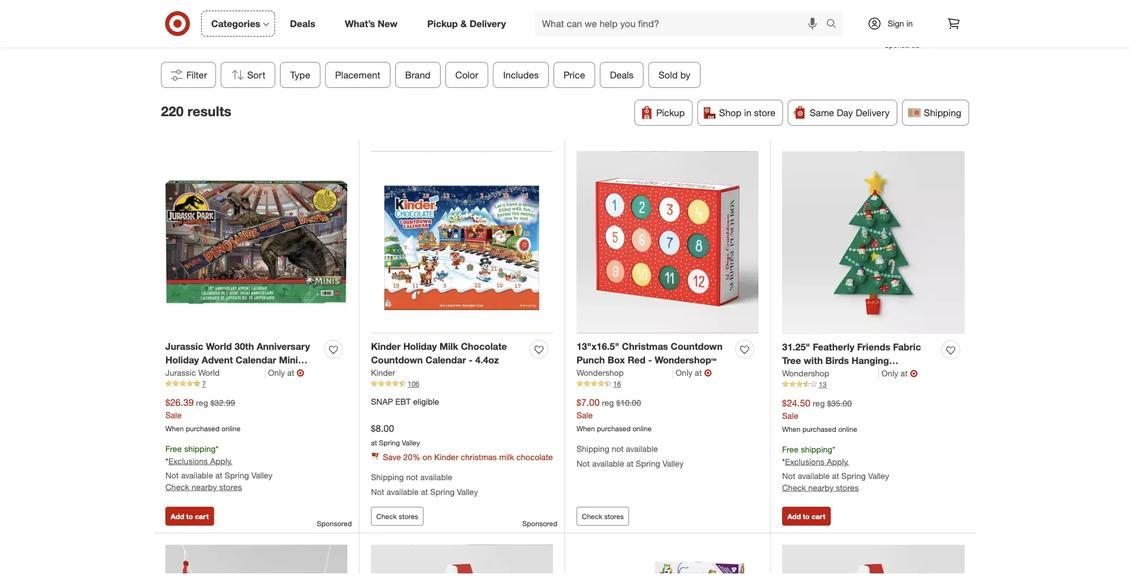 Task type: vqa. For each thing, say whether or not it's contained in the screenshot.
christmas
yes



Task type: describe. For each thing, give the bounding box(es) containing it.
$10.00
[[616, 398, 641, 408]]

add to cart for $26.39
[[171, 512, 209, 521]]

eligible
[[413, 397, 439, 407]]

world for jurassic world 30th anniversary holiday advent calendar mini figure set (target exclusive)
[[206, 341, 232, 353]]

$24.50
[[782, 398, 810, 409]]

pickup button
[[634, 100, 693, 126]]

106 link
[[371, 379, 553, 390]]

milk
[[440, 341, 458, 353]]

4.4oz
[[475, 355, 499, 366]]

wondershop link for with
[[782, 368, 879, 380]]

$26.39
[[165, 397, 194, 409]]

jurassic world 30th anniversary holiday advent calendar mini figure set (target exclusive)
[[165, 341, 310, 380]]

$7.00
[[577, 397, 600, 409]]

chocolate
[[461, 341, 507, 353]]

same day delivery
[[810, 107, 890, 119]]

220 results
[[161, 103, 231, 120]]

free shipping * * exclusions apply. not available at spring valley check nearby stores for rightmost 'check nearby stores' button
[[782, 445, 889, 493]]

2 horizontal spatial sponsored
[[885, 41, 920, 50]]

wondershop for tree
[[782, 369, 829, 379]]

red
[[628, 355, 646, 366]]

add to cart button for $26.39
[[165, 507, 214, 526]]

spring inside $8.00 at spring valley
[[379, 439, 400, 448]]

chocolate
[[516, 452, 553, 463]]

deals for deals link
[[290, 18, 315, 29]]

brand button
[[395, 62, 441, 88]]

kinder for kinder
[[371, 368, 395, 378]]

placement button
[[325, 62, 390, 88]]

2 vertical spatial kinder
[[434, 452, 458, 463]]

when for $24.50
[[782, 425, 801, 434]]

type button
[[280, 62, 320, 88]]

shipping for rightmost 'check nearby stores' button
[[801, 445, 832, 455]]

brand
[[405, 69, 431, 81]]

store
[[754, 107, 775, 119]]

punch
[[577, 355, 605, 366]]

deals for deals button
[[610, 69, 634, 81]]

free for 'check nearby stores' button to the left
[[165, 444, 182, 454]]

what's new
[[345, 18, 398, 29]]

advent
[[202, 355, 233, 366]]

check stores button for $8.00
[[371, 507, 424, 526]]

delivery for same day delivery
[[856, 107, 890, 119]]

fabric
[[893, 342, 921, 353]]

20%
[[403, 452, 420, 463]]

filter button
[[161, 62, 216, 88]]

calendar inside kinder holiday milk chocolate countdown calendar - 4.4oz
[[425, 355, 466, 366]]

$8.00 at spring valley
[[371, 423, 420, 448]]

color button
[[445, 62, 488, 88]]

ebt
[[395, 397, 411, 407]]

only at ¬ for mini
[[268, 367, 304, 379]]

(target
[[214, 368, 245, 380]]

with
[[804, 355, 823, 367]]

box
[[608, 355, 625, 366]]

7 link
[[165, 379, 347, 390]]

countdown inside 13"x16.5" christmas countdown punch box red - wondershop™
[[671, 341, 723, 353]]

tree
[[782, 355, 801, 367]]

shop
[[719, 107, 742, 119]]

1 horizontal spatial nearby
[[808, 483, 834, 493]]

pickup & delivery link
[[417, 11, 521, 37]]

31.25" featherly friends fabric tree with birds hanging christmas countdown calendar green - wondershop™ link
[[782, 341, 937, 394]]

figure
[[165, 368, 194, 380]]

¬ for mini
[[297, 367, 304, 379]]

apply. for 'check nearby stores' button to the left
[[210, 456, 232, 467]]

online for $26.39
[[221, 425, 240, 433]]

pickup for pickup
[[656, 107, 685, 119]]

31.25" featherly friends fabric tree with birds hanging christmas countdown calendar green - wondershop™
[[782, 342, 926, 394]]

shipping button
[[902, 100, 969, 126]]

shipping for 'check nearby stores' button to the left
[[184, 444, 216, 454]]

jurassic for jurassic world
[[165, 368, 196, 378]]

shop in store
[[719, 107, 775, 119]]

what's
[[345, 18, 375, 29]]

13"x16.5"
[[577, 341, 619, 353]]

$26.39 reg $32.99 sale when purchased online
[[165, 397, 240, 433]]

kinder holiday milk chocolate countdown calendar - 4.4oz
[[371, 341, 507, 366]]

on
[[423, 452, 432, 463]]

exclusions apply. link for rightmost 'check nearby stores' button
[[785, 457, 849, 467]]

exclusive)
[[248, 368, 292, 380]]

reg for $26.39
[[196, 398, 208, 408]]

christmas inside 31.25" featherly friends fabric tree with birds hanging christmas countdown calendar green - wondershop™
[[782, 369, 828, 380]]

mini
[[279, 355, 298, 366]]

shipping inside button
[[924, 107, 961, 119]]

$32.99
[[210, 398, 235, 408]]

price button
[[554, 62, 595, 88]]

green
[[782, 382, 809, 394]]

add to cart button for $24.50
[[782, 507, 831, 526]]

snap ebt eligible
[[371, 397, 439, 407]]

add for $24.50
[[787, 512, 801, 521]]

$7.00 reg $10.00 sale when purchased online
[[577, 397, 652, 433]]

cart for $24.50
[[812, 512, 826, 521]]

hanging
[[852, 355, 889, 367]]

friends
[[857, 342, 890, 353]]

search button
[[821, 11, 849, 39]]

wondershop for box
[[577, 368, 624, 378]]

featherly
[[813, 342, 855, 353]]

¬ for hanging
[[910, 368, 918, 379]]

2 vertical spatial shipping
[[371, 472, 404, 483]]

106
[[408, 380, 419, 389]]

reg for $7.00
[[602, 398, 614, 408]]

categories
[[211, 18, 260, 29]]

13"x16.5" christmas countdown punch box red - wondershop™
[[577, 341, 723, 366]]

$35.00
[[827, 399, 852, 409]]

includes button
[[493, 62, 549, 88]]

220
[[161, 103, 184, 120]]

check stores for $7.00
[[582, 512, 624, 521]]

$8.00
[[371, 423, 394, 435]]

¬ for wondershop™
[[704, 367, 712, 379]]

includes
[[503, 69, 539, 81]]

add for $26.39
[[171, 512, 184, 521]]

1 horizontal spatial exclusions
[[785, 457, 825, 467]]

sponsored for jurassic world 30th anniversary holiday advent calendar mini figure set (target exclusive)
[[317, 520, 352, 529]]

13
[[819, 380, 827, 389]]

placement
[[335, 69, 380, 81]]

only at ¬ for hanging
[[882, 368, 918, 379]]

by
[[680, 69, 691, 81]]

shop in store button
[[697, 100, 783, 126]]

- for 4.4oz
[[469, 355, 473, 366]]

kinder link
[[371, 367, 395, 379]]

apply. for rightmost 'check nearby stores' button
[[827, 457, 849, 467]]

save
[[383, 452, 401, 463]]

30th
[[235, 341, 254, 353]]

13"x16.5" christmas countdown punch box red - wondershop™ link
[[577, 340, 731, 367]]

day
[[837, 107, 853, 119]]

0 horizontal spatial nearby
[[192, 482, 217, 493]]



Task type: locate. For each thing, give the bounding box(es) containing it.
- left 13
[[812, 382, 816, 394]]

0 vertical spatial delivery
[[470, 18, 506, 29]]

- right red
[[648, 355, 652, 366]]

1 horizontal spatial check stores
[[582, 512, 624, 521]]

1 to from the left
[[186, 512, 193, 521]]

new
[[378, 18, 398, 29]]

1 horizontal spatial deals
[[610, 69, 634, 81]]

advertisement region
[[211, 0, 920, 40]]

when for $26.39
[[165, 425, 184, 433]]

-
[[469, 355, 473, 366], [648, 355, 652, 366], [812, 382, 816, 394]]

search
[[821, 19, 849, 30]]

anniversary
[[257, 341, 310, 353]]

1 add to cart button from the left
[[165, 507, 214, 526]]

world
[[206, 341, 232, 353], [198, 368, 220, 378]]

2 horizontal spatial online
[[838, 425, 857, 434]]

not
[[577, 459, 590, 469], [165, 471, 179, 481], [782, 471, 795, 481], [371, 487, 384, 497]]

0 horizontal spatial to
[[186, 512, 193, 521]]

check stores button for $7.00
[[577, 507, 629, 526]]

1 vertical spatial jurassic
[[165, 368, 196, 378]]

free down $26.39 reg $32.99 sale when purchased online
[[165, 444, 182, 454]]

holiday left milk
[[403, 341, 437, 353]]

online inside $24.50 reg $35.00 sale when purchased online
[[838, 425, 857, 434]]

0 vertical spatial holiday
[[403, 341, 437, 353]]

2 check stores button from the left
[[577, 507, 629, 526]]

delivery inside button
[[856, 107, 890, 119]]

deals link
[[280, 11, 330, 37]]

1 horizontal spatial add to cart button
[[782, 507, 831, 526]]

1 add from the left
[[171, 512, 184, 521]]

5 surprise toy mini brands global series 3 advent calendar image
[[577, 546, 759, 575], [577, 546, 759, 575]]

sponsored
[[885, 41, 920, 50], [317, 520, 352, 529], [522, 520, 557, 529]]

0 horizontal spatial ¬
[[297, 367, 304, 379]]

1 horizontal spatial check stores button
[[577, 507, 629, 526]]

spring
[[379, 439, 400, 448], [636, 459, 660, 469], [225, 471, 249, 481], [841, 471, 866, 481], [430, 487, 455, 497]]

- for wondershop™
[[648, 355, 652, 366]]

sale inside $7.00 reg $10.00 sale when purchased online
[[577, 410, 593, 421]]

wondershop down with
[[782, 369, 829, 379]]

2 check stores from the left
[[582, 512, 624, 521]]

shipping not available not available at spring valley down on at the left bottom of page
[[371, 472, 478, 497]]

1 horizontal spatial purchased
[[597, 425, 631, 433]]

pickup down sold by button in the right top of the page
[[656, 107, 685, 119]]

world inside the jurassic world 30th anniversary holiday advent calendar mini figure set (target exclusive)
[[206, 341, 232, 353]]

¬ down fabric
[[910, 368, 918, 379]]

0 vertical spatial in
[[906, 18, 913, 29]]

jurassic world 30th anniversary holiday advent calendar mini figure set (target exclusive) image
[[165, 152, 347, 334], [165, 152, 347, 334]]

only at ¬ down mini
[[268, 367, 304, 379]]

1 horizontal spatial add
[[787, 512, 801, 521]]

same day delivery button
[[788, 100, 897, 126]]

0 horizontal spatial calendar
[[236, 355, 276, 366]]

0 vertical spatial christmas
[[622, 341, 668, 353]]

christmas down with
[[782, 369, 828, 380]]

only at ¬
[[268, 367, 304, 379], [676, 367, 712, 379], [882, 368, 918, 379]]

only at ¬ down fabric
[[882, 368, 918, 379]]

exclusions apply. link for 'check nearby stores' button to the left
[[168, 456, 232, 467]]

free down $24.50 reg $35.00 sale when purchased online
[[782, 445, 799, 455]]

wondershop™ up 16 link on the bottom
[[655, 355, 717, 366]]

7
[[202, 380, 206, 389]]

cart
[[195, 512, 209, 521], [812, 512, 826, 521]]

wondershop™ inside 31.25" featherly friends fabric tree with birds hanging christmas countdown calendar green - wondershop™
[[818, 382, 880, 394]]

1 vertical spatial pickup
[[656, 107, 685, 119]]

to for $26.39
[[186, 512, 193, 521]]

2 cart from the left
[[812, 512, 826, 521]]

online for $24.50
[[838, 425, 857, 434]]

1 horizontal spatial only at ¬
[[676, 367, 712, 379]]

christmas inside 13"x16.5" christmas countdown punch box red - wondershop™
[[622, 341, 668, 353]]

13 link
[[782, 380, 965, 390]]

2 horizontal spatial only
[[882, 369, 898, 379]]

calendar inside 31.25" featherly friends fabric tree with birds hanging christmas countdown calendar green - wondershop™
[[885, 369, 926, 380]]

nearby
[[192, 482, 217, 493], [808, 483, 834, 493]]

1 jurassic from the top
[[165, 341, 203, 353]]

kinder holiday milk chocolate countdown calendar - 4.4oz image
[[371, 152, 553, 334], [371, 152, 553, 334]]

0 horizontal spatial check nearby stores button
[[165, 482, 242, 494]]

only up 16 link on the bottom
[[676, 368, 693, 378]]

0 vertical spatial kinder
[[371, 341, 401, 353]]

free shipping * * exclusions apply. not available at spring valley check nearby stores for 'check nearby stores' button to the left
[[165, 444, 272, 493]]

1 check stores button from the left
[[371, 507, 424, 526]]

when inside $26.39 reg $32.99 sale when purchased online
[[165, 425, 184, 433]]

0 horizontal spatial exclusions apply. link
[[168, 456, 232, 467]]

deals up the type
[[290, 18, 315, 29]]

only for mini
[[268, 368, 285, 378]]

holiday up figure
[[165, 355, 199, 366]]

0 horizontal spatial purchased
[[186, 425, 220, 433]]

2 horizontal spatial reg
[[813, 399, 825, 409]]

countdown inside kinder holiday milk chocolate countdown calendar - 4.4oz
[[371, 355, 423, 366]]

reg inside $26.39 reg $32.99 sale when purchased online
[[196, 398, 208, 408]]

1 horizontal spatial free shipping * * exclusions apply. not available at spring valley check nearby stores
[[782, 445, 889, 493]]

0 horizontal spatial online
[[221, 425, 240, 433]]

check stores button
[[371, 507, 424, 526], [577, 507, 629, 526]]

calendar down milk
[[425, 355, 466, 366]]

milk
[[499, 452, 514, 463]]

free shipping * * exclusions apply. not available at spring valley check nearby stores
[[165, 444, 272, 493], [782, 445, 889, 493]]

countdown inside 31.25" featherly friends fabric tree with birds hanging christmas countdown calendar green - wondershop™
[[831, 369, 883, 380]]

pickup & delivery
[[427, 18, 506, 29]]

when for $7.00
[[577, 425, 595, 433]]

wondershop™ inside 13"x16.5" christmas countdown punch box red - wondershop™
[[655, 355, 717, 366]]

shipping not available not available at spring valley
[[577, 444, 684, 469], [371, 472, 478, 497]]

sponsored for kinder holiday milk chocolate countdown calendar - 4.4oz
[[522, 520, 557, 529]]

online down $32.99
[[221, 425, 240, 433]]

exclusions apply. link down $26.39 reg $32.99 sale when purchased online
[[168, 456, 232, 467]]

1 vertical spatial christmas
[[782, 369, 828, 380]]

1 horizontal spatial not
[[612, 444, 624, 454]]

calendar down 30th
[[236, 355, 276, 366]]

1 horizontal spatial when
[[577, 425, 595, 433]]

1 horizontal spatial free
[[782, 445, 799, 455]]

0 vertical spatial wondershop™
[[655, 355, 717, 366]]

filter
[[186, 69, 207, 81]]

reg for $24.50
[[813, 399, 825, 409]]

1 horizontal spatial holiday
[[403, 341, 437, 353]]

purchased for $24.50
[[803, 425, 836, 434]]

exclusions apply. link down $24.50 reg $35.00 sale when purchased online
[[785, 457, 849, 467]]

0 vertical spatial jurassic
[[165, 341, 203, 353]]

delivery for pickup & delivery
[[470, 18, 506, 29]]

free shipping * * exclusions apply. not available at spring valley check nearby stores down $24.50 reg $35.00 sale when purchased online
[[782, 445, 889, 493]]

kinder holiday milk chocolate countdown calendar - 4.4oz link
[[371, 340, 525, 367]]

2 jurassic from the top
[[165, 368, 196, 378]]

purchased down $10.00
[[597, 425, 631, 433]]

¬
[[297, 367, 304, 379], [704, 367, 712, 379], [910, 368, 918, 379]]

2 horizontal spatial purchased
[[803, 425, 836, 434]]

calendar inside the jurassic world 30th anniversary holiday advent calendar mini figure set (target exclusive)
[[236, 355, 276, 366]]

in inside sign in link
[[906, 18, 913, 29]]

1 horizontal spatial ¬
[[704, 367, 712, 379]]

when inside $7.00 reg $10.00 sale when purchased online
[[577, 425, 595, 433]]

online inside $26.39 reg $32.99 sale when purchased online
[[221, 425, 240, 433]]

1 horizontal spatial sponsored
[[522, 520, 557, 529]]

apply.
[[210, 456, 232, 467], [827, 457, 849, 467]]

results
[[187, 103, 231, 120]]

calendar down fabric
[[885, 369, 926, 380]]

when inside $24.50 reg $35.00 sale when purchased online
[[782, 425, 801, 434]]

purchased down $32.99
[[186, 425, 220, 433]]

2 horizontal spatial ¬
[[910, 368, 918, 379]]

reg down '7'
[[196, 398, 208, 408]]

online down $35.00
[[838, 425, 857, 434]]

0 horizontal spatial in
[[744, 107, 752, 119]]

1 horizontal spatial calendar
[[425, 355, 466, 366]]

1 horizontal spatial add to cart
[[787, 512, 826, 521]]

$24.50 reg $35.00 sale when purchased online
[[782, 398, 857, 434]]

reg down 13
[[813, 399, 825, 409]]

add to cart button
[[165, 507, 214, 526], [782, 507, 831, 526]]

add
[[171, 512, 184, 521], [787, 512, 801, 521]]

0 horizontal spatial holiday
[[165, 355, 199, 366]]

1 horizontal spatial to
[[803, 512, 810, 521]]

0 horizontal spatial when
[[165, 425, 184, 433]]

valley
[[402, 439, 420, 448], [662, 459, 684, 469], [251, 471, 272, 481], [868, 471, 889, 481], [457, 487, 478, 497]]

cart for $26.39
[[195, 512, 209, 521]]

0 vertical spatial pickup
[[427, 18, 458, 29]]

pickup left &
[[427, 18, 458, 29]]

purchased inside $24.50 reg $35.00 sale when purchased online
[[803, 425, 836, 434]]

online
[[221, 425, 240, 433], [633, 425, 652, 433], [838, 425, 857, 434]]

kinder up kinder link
[[371, 341, 401, 353]]

0 vertical spatial deals
[[290, 18, 315, 29]]

0 horizontal spatial shipping
[[371, 472, 404, 483]]

jurassic for jurassic world 30th anniversary holiday advent calendar mini figure set (target exclusive)
[[165, 341, 203, 353]]

kinder inside kinder holiday milk chocolate countdown calendar - 4.4oz
[[371, 341, 401, 353]]

christmas up red
[[622, 341, 668, 353]]

at inside $8.00 at spring valley
[[371, 439, 377, 448]]

countdown up kinder link
[[371, 355, 423, 366]]

purchased inside $7.00 reg $10.00 sale when purchased online
[[597, 425, 631, 433]]

sale down $24.50
[[782, 411, 798, 421]]

jurassic world
[[165, 368, 220, 378]]

0 horizontal spatial -
[[469, 355, 473, 366]]

2 add to cart from the left
[[787, 512, 826, 521]]

in right sign
[[906, 18, 913, 29]]

jurassic world 30th anniversary holiday advent calendar mini figure set (target exclusive) link
[[165, 340, 320, 380]]

deals
[[290, 18, 315, 29], [610, 69, 634, 81]]

purchased for $7.00
[[597, 425, 631, 433]]

&
[[460, 18, 467, 29]]

exclusions down $26.39 reg $32.99 sale when purchased online
[[168, 456, 208, 467]]

add to cart for $24.50
[[787, 512, 826, 521]]

check stores for $8.00
[[376, 512, 418, 521]]

1 horizontal spatial cart
[[812, 512, 826, 521]]

1 horizontal spatial online
[[633, 425, 652, 433]]

reg inside $24.50 reg $35.00 sale when purchased online
[[813, 399, 825, 409]]

wondershop link up "16"
[[577, 367, 673, 379]]

sale inside $26.39 reg $32.99 sale when purchased online
[[165, 410, 182, 421]]

when down $7.00
[[577, 425, 595, 433]]

6' fabric stocking, hat and mitten hanging garland christmas advent calendar red/white - wondershop™ image
[[165, 546, 347, 575], [165, 546, 347, 575]]

christmas
[[461, 452, 497, 463]]

online for $7.00
[[633, 425, 652, 433]]

- inside 31.25" featherly friends fabric tree with birds hanging christmas countdown calendar green - wondershop™
[[812, 382, 816, 394]]

pickup inside button
[[656, 107, 685, 119]]

1 horizontal spatial exclusions apply. link
[[785, 457, 849, 467]]

1 horizontal spatial check nearby stores button
[[782, 482, 859, 494]]

0 horizontal spatial wondershop link
[[577, 367, 673, 379]]

0 horizontal spatial delivery
[[470, 18, 506, 29]]

¬ up 16 link on the bottom
[[704, 367, 712, 379]]

world for jurassic world
[[198, 368, 220, 378]]

1 horizontal spatial pickup
[[656, 107, 685, 119]]

1 horizontal spatial wondershop™
[[818, 382, 880, 394]]

deals button
[[600, 62, 644, 88]]

2 horizontal spatial only at ¬
[[882, 368, 918, 379]]

2 add to cart button from the left
[[782, 507, 831, 526]]

only
[[268, 368, 285, 378], [676, 368, 693, 378], [882, 369, 898, 379]]

apply. down $24.50 reg $35.00 sale when purchased online
[[827, 457, 849, 467]]

when
[[165, 425, 184, 433], [577, 425, 595, 433], [782, 425, 801, 434]]

0 vertical spatial world
[[206, 341, 232, 353]]

in left store at the top of the page
[[744, 107, 752, 119]]

wondershop link for red
[[577, 367, 673, 379]]

jurassic world link
[[165, 367, 266, 379]]

save 20% on kinder christmas milk chocolate
[[383, 452, 553, 463]]

31.25"
[[782, 342, 810, 353]]

wondershop™ up $35.00
[[818, 382, 880, 394]]

0 horizontal spatial wondershop
[[577, 368, 624, 378]]

1 vertical spatial not
[[406, 472, 418, 483]]

holiday inside kinder holiday milk chocolate countdown calendar - 4.4oz
[[403, 341, 437, 353]]

sold
[[659, 69, 678, 81]]

1 vertical spatial in
[[744, 107, 752, 119]]

2 vertical spatial countdown
[[831, 369, 883, 380]]

0 horizontal spatial add to cart
[[171, 512, 209, 521]]

in for sign
[[906, 18, 913, 29]]

1 horizontal spatial shipping
[[577, 444, 609, 454]]

what's new link
[[335, 11, 412, 37]]

in for shop
[[744, 107, 752, 119]]

world up advent
[[206, 341, 232, 353]]

16" wood santa christmas countdown sign red/white - wondershop™ image
[[371, 546, 553, 575], [371, 546, 553, 575], [782, 546, 965, 575], [782, 546, 965, 575]]

only down mini
[[268, 368, 285, 378]]

apply. down $26.39 reg $32.99 sale when purchased online
[[210, 456, 232, 467]]

kinder up 'snap'
[[371, 368, 395, 378]]

deals left the sold
[[610, 69, 634, 81]]

2 add from the left
[[787, 512, 801, 521]]

1 vertical spatial deals
[[610, 69, 634, 81]]

purchased for $26.39
[[186, 425, 220, 433]]

valley inside $8.00 at spring valley
[[402, 439, 420, 448]]

0 horizontal spatial countdown
[[371, 355, 423, 366]]

not down $7.00 reg $10.00 sale when purchased online
[[612, 444, 624, 454]]

13"x16.5" christmas countdown punch box red - wondershop™ image
[[577, 152, 759, 334], [577, 152, 759, 334]]

1 vertical spatial shipping
[[577, 444, 609, 454]]

¬ down mini
[[297, 367, 304, 379]]

0 horizontal spatial shipping
[[184, 444, 216, 454]]

type
[[290, 69, 310, 81]]

1 add to cart from the left
[[171, 512, 209, 521]]

countdown up 16 link on the bottom
[[671, 341, 723, 353]]

add to cart
[[171, 512, 209, 521], [787, 512, 826, 521]]

kinder for kinder holiday milk chocolate countdown calendar - 4.4oz
[[371, 341, 401, 353]]

1 horizontal spatial reg
[[602, 398, 614, 408]]

sale for $24.50
[[782, 411, 798, 421]]

- inside kinder holiday milk chocolate countdown calendar - 4.4oz
[[469, 355, 473, 366]]

- left 4.4oz
[[469, 355, 473, 366]]

to for $24.50
[[803, 512, 810, 521]]

only at ¬ for wondershop™
[[676, 367, 712, 379]]

categories link
[[201, 11, 275, 37]]

1 horizontal spatial shipping not available not available at spring valley
[[577, 444, 684, 469]]

sort
[[247, 69, 265, 81]]

color
[[455, 69, 478, 81]]

countdown down hanging
[[831, 369, 883, 380]]

birds
[[825, 355, 849, 367]]

deals inside button
[[610, 69, 634, 81]]

1 horizontal spatial apply.
[[827, 457, 849, 467]]

0 horizontal spatial check stores button
[[371, 507, 424, 526]]

shipping down $24.50 reg $35.00 sale when purchased online
[[801, 445, 832, 455]]

0 horizontal spatial sale
[[165, 410, 182, 421]]

1 horizontal spatial christmas
[[782, 369, 828, 380]]

set
[[196, 368, 211, 380]]

wondershop
[[577, 368, 624, 378], [782, 369, 829, 379]]

jurassic left set
[[165, 368, 196, 378]]

sale for $26.39
[[165, 410, 182, 421]]

world up '7'
[[198, 368, 220, 378]]

when down $26.39 on the bottom of page
[[165, 425, 184, 433]]

What can we help you find? suggestions appear below search field
[[535, 11, 829, 37]]

sort button
[[221, 62, 275, 88]]

kinder right on at the left bottom of page
[[434, 452, 458, 463]]

1 vertical spatial holiday
[[165, 355, 199, 366]]

0 horizontal spatial add to cart button
[[165, 507, 214, 526]]

delivery right &
[[470, 18, 506, 29]]

sale inside $24.50 reg $35.00 sale when purchased online
[[782, 411, 798, 421]]

1 horizontal spatial countdown
[[671, 341, 723, 353]]

1 horizontal spatial wondershop
[[782, 369, 829, 379]]

reg inside $7.00 reg $10.00 sale when purchased online
[[602, 398, 614, 408]]

world inside jurassic world "link"
[[198, 368, 220, 378]]

only at ¬ up 16 link on the bottom
[[676, 367, 712, 379]]

only up 13 link
[[882, 369, 898, 379]]

2 horizontal spatial calendar
[[885, 369, 926, 380]]

sign in link
[[857, 11, 931, 37]]

only for wondershop™
[[676, 368, 693, 378]]

sold by
[[659, 69, 691, 81]]

purchased inside $26.39 reg $32.99 sale when purchased online
[[186, 425, 220, 433]]

sale down $7.00
[[577, 410, 593, 421]]

1 horizontal spatial -
[[648, 355, 652, 366]]

online down $10.00
[[633, 425, 652, 433]]

- inside 13"x16.5" christmas countdown punch box red - wondershop™
[[648, 355, 652, 366]]

*
[[216, 444, 219, 454], [832, 445, 835, 455], [165, 456, 168, 467], [782, 457, 785, 467]]

1 check stores from the left
[[376, 512, 418, 521]]

sold by button
[[648, 62, 701, 88]]

pickup
[[427, 18, 458, 29], [656, 107, 685, 119]]

pickup for pickup & delivery
[[427, 18, 458, 29]]

same
[[810, 107, 834, 119]]

0 horizontal spatial sponsored
[[317, 520, 352, 529]]

sale down $26.39 on the bottom of page
[[165, 410, 182, 421]]

exclusions down $24.50 reg $35.00 sale when purchased online
[[785, 457, 825, 467]]

kinder
[[371, 341, 401, 353], [371, 368, 395, 378], [434, 452, 458, 463]]

0 horizontal spatial wondershop™
[[655, 355, 717, 366]]

jurassic inside the jurassic world 30th anniversary holiday advent calendar mini figure set (target exclusive)
[[165, 341, 203, 353]]

only for hanging
[[882, 369, 898, 379]]

1 vertical spatial shipping not available not available at spring valley
[[371, 472, 478, 497]]

shipping down $26.39 reg $32.99 sale when purchased online
[[184, 444, 216, 454]]

16 link
[[577, 379, 759, 390]]

shipping not available not available at spring valley down $7.00 reg $10.00 sale when purchased online
[[577, 444, 684, 469]]

jurassic up jurassic world
[[165, 341, 203, 353]]

2 horizontal spatial countdown
[[831, 369, 883, 380]]

in inside shop in store "button"
[[744, 107, 752, 119]]

sale for $7.00
[[577, 410, 593, 421]]

when down $24.50
[[782, 425, 801, 434]]

delivery right day
[[856, 107, 890, 119]]

exclusions
[[168, 456, 208, 467], [785, 457, 825, 467]]

0 vertical spatial not
[[612, 444, 624, 454]]

shipping
[[924, 107, 961, 119], [577, 444, 609, 454], [371, 472, 404, 483]]

check nearby stores button
[[165, 482, 242, 494], [782, 482, 859, 494]]

to
[[186, 512, 193, 521], [803, 512, 810, 521]]

0 vertical spatial shipping
[[924, 107, 961, 119]]

31.25" featherly friends fabric tree with birds hanging christmas countdown calendar green - wondershop™ image
[[782, 152, 965, 334], [782, 152, 965, 334]]

reg
[[196, 398, 208, 408], [602, 398, 614, 408], [813, 399, 825, 409]]

calendar
[[236, 355, 276, 366], [425, 355, 466, 366], [885, 369, 926, 380]]

0 horizontal spatial only
[[268, 368, 285, 378]]

1 cart from the left
[[195, 512, 209, 521]]

online inside $7.00 reg $10.00 sale when purchased online
[[633, 425, 652, 433]]

not down 20%
[[406, 472, 418, 483]]

jurassic inside "link"
[[165, 368, 196, 378]]

0 horizontal spatial add
[[171, 512, 184, 521]]

free for rightmost 'check nearby stores' button
[[782, 445, 799, 455]]

0 horizontal spatial cart
[[195, 512, 209, 521]]

0 horizontal spatial christmas
[[622, 341, 668, 353]]

purchased down $35.00
[[803, 425, 836, 434]]

0 horizontal spatial check stores
[[376, 512, 418, 521]]

1 horizontal spatial in
[[906, 18, 913, 29]]

2 to from the left
[[803, 512, 810, 521]]

wondershop down the punch
[[577, 368, 624, 378]]

0 horizontal spatial apply.
[[210, 456, 232, 467]]

1 vertical spatial world
[[198, 368, 220, 378]]

wondershop link up 13
[[782, 368, 879, 380]]

available
[[626, 444, 658, 454], [592, 459, 624, 469], [181, 471, 213, 481], [798, 471, 830, 481], [420, 472, 452, 483], [387, 487, 419, 497]]

reg right $7.00
[[602, 398, 614, 408]]

free shipping * * exclusions apply. not available at spring valley check nearby stores down $26.39 reg $32.99 sale when purchased online
[[165, 444, 272, 493]]

holiday inside the jurassic world 30th anniversary holiday advent calendar mini figure set (target exclusive)
[[165, 355, 199, 366]]

0 horizontal spatial exclusions
[[168, 456, 208, 467]]

0 horizontal spatial only at ¬
[[268, 367, 304, 379]]

0 horizontal spatial pickup
[[427, 18, 458, 29]]

1 horizontal spatial wondershop link
[[782, 368, 879, 380]]



